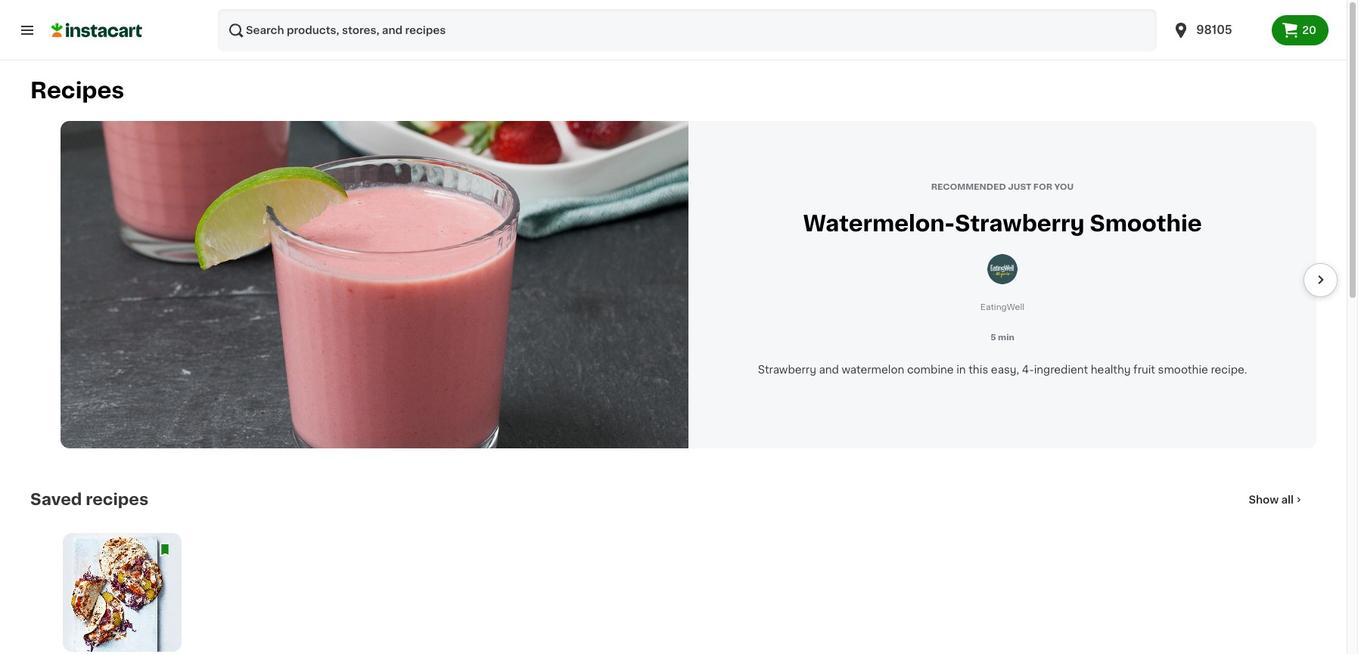 Task type: describe. For each thing, give the bounding box(es) containing it.
0 horizontal spatial strawberry
[[758, 364, 816, 375]]

recommended just for you
[[931, 183, 1074, 191]]

saved button
[[1278, 19, 1330, 37]]

all
[[1282, 495, 1294, 505]]

and
[[819, 364, 839, 375]]

ingredient
[[1034, 364, 1088, 375]]

98105
[[1197, 24, 1233, 36]]

fruit
[[1134, 364, 1155, 375]]

5 min
[[991, 333, 1015, 342]]

in
[[957, 364, 966, 375]]

saved recipes link
[[30, 491, 149, 509]]

eatingwell
[[981, 303, 1025, 311]]

1 98105 button from the left
[[1163, 9, 1272, 51]]

saved recipes
[[30, 491, 149, 507]]

recipes
[[30, 79, 124, 101]]

show all
[[1249, 495, 1294, 505]]

just
[[1008, 183, 1032, 191]]

watermelon-
[[803, 213, 955, 235]]

20 button
[[1272, 15, 1329, 45]]

5
[[991, 333, 996, 342]]

this
[[969, 364, 988, 375]]

recipes
[[86, 491, 149, 507]]

you
[[1054, 183, 1074, 191]]

item carousel region
[[30, 121, 1338, 448]]

combine
[[907, 364, 954, 375]]

watermelon
[[842, 364, 905, 375]]



Task type: locate. For each thing, give the bounding box(es) containing it.
strawberry and watermelon combine in this easy, 4-ingredient healthy fruit smoothie recipe.
[[758, 364, 1247, 375]]

recipe.
[[1211, 364, 1247, 375]]

2 98105 button from the left
[[1172, 9, 1263, 51]]

1 vertical spatial strawberry
[[758, 364, 816, 375]]

watermelon-strawberry smoothie
[[803, 213, 1202, 235]]

for
[[1034, 183, 1053, 191]]

20
[[1303, 25, 1317, 36]]

strawberry down just
[[955, 213, 1085, 235]]

recommended
[[931, 183, 1006, 191]]

eatingwell image
[[988, 254, 1018, 285]]

instacart logo image
[[51, 21, 142, 39]]

saved
[[1297, 21, 1330, 32], [30, 491, 82, 507]]

smoothie
[[1090, 213, 1202, 235]]

saved for saved recipes
[[30, 491, 82, 507]]

0 vertical spatial saved
[[1297, 21, 1330, 32]]

0 horizontal spatial saved
[[30, 491, 82, 507]]

98105 button
[[1163, 9, 1272, 51], [1172, 9, 1263, 51]]

min
[[998, 333, 1015, 342]]

healthy
[[1091, 364, 1131, 375]]

show
[[1249, 495, 1279, 505]]

4-
[[1022, 364, 1034, 375]]

saved for saved
[[1297, 21, 1330, 32]]

None search field
[[218, 9, 1157, 51]]

saved inside button
[[1297, 21, 1330, 32]]

Search field
[[218, 9, 1157, 51]]

0 vertical spatial strawberry
[[955, 213, 1085, 235]]

1 horizontal spatial strawberry
[[955, 213, 1085, 235]]

smoothie
[[1158, 364, 1208, 375]]

strawberry
[[955, 213, 1085, 235], [758, 364, 816, 375]]

1 horizontal spatial saved
[[1297, 21, 1330, 32]]

recipe card group
[[63, 533, 182, 655]]

easy,
[[991, 364, 1019, 375]]

strawberry left and
[[758, 364, 816, 375]]

1 vertical spatial saved
[[30, 491, 82, 507]]

show all link
[[1249, 492, 1305, 507]]



Task type: vqa. For each thing, say whether or not it's contained in the screenshot.
Glade Clumping
no



